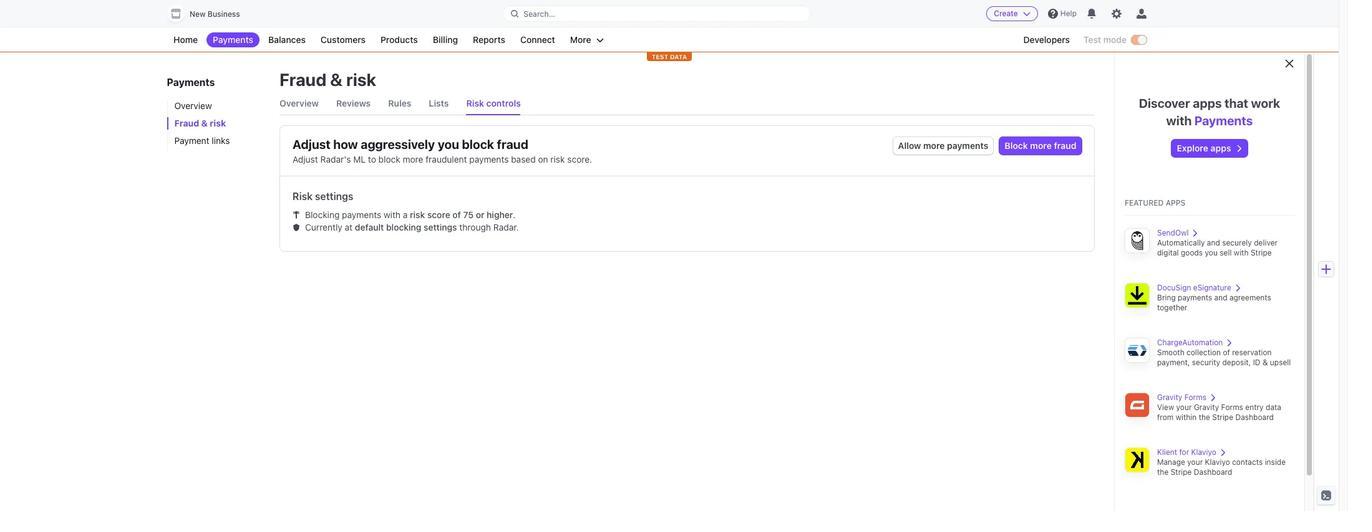 Task type: describe. For each thing, give the bounding box(es) containing it.
bring
[[1157, 293, 1176, 303]]

blocking payments with a risk score of 75 or higher .
[[305, 210, 516, 220]]

customers link
[[314, 32, 372, 47]]

aggressively
[[361, 137, 435, 152]]

75
[[463, 210, 474, 220]]

that
[[1225, 96, 1249, 110]]

create button
[[987, 6, 1038, 21]]

tab list containing overview
[[280, 92, 1095, 115]]

and inside "automatically and securely deliver digital goods you sell with stripe"
[[1207, 238, 1220, 248]]

from
[[1157, 413, 1174, 422]]

security
[[1192, 358, 1220, 367]]

more inside adjust how aggressively you block fraud adjust radar's ml to block more fraudulent payments based on risk score.
[[403, 154, 423, 165]]

balances link
[[262, 32, 312, 47]]

fraudulent
[[426, 154, 467, 165]]

klaviyo for your
[[1205, 458, 1230, 467]]

risk settings
[[293, 191, 353, 202]]

Search… search field
[[504, 6, 810, 22]]

view
[[1157, 403, 1174, 412]]

0 horizontal spatial settings
[[315, 191, 353, 202]]

0 vertical spatial gravity
[[1157, 393, 1183, 402]]

smooth collection of reservation payment, security deposit, id & upsell
[[1157, 348, 1291, 367]]

home
[[173, 34, 198, 45]]

klient
[[1157, 448, 1177, 457]]

payments inside bring payments and agreements together
[[1178, 293, 1212, 303]]

gravity forms
[[1157, 393, 1207, 402]]

test mode
[[1084, 34, 1127, 45]]

1 horizontal spatial block
[[462, 137, 494, 152]]

apps for explore
[[1211, 143, 1231, 153]]

contacts
[[1232, 458, 1263, 467]]

new business
[[190, 9, 240, 19]]

within
[[1176, 413, 1197, 422]]

reviews link
[[336, 92, 371, 115]]

sendowl
[[1157, 228, 1189, 238]]

digital
[[1157, 248, 1179, 258]]

2 adjust from the top
[[293, 154, 318, 165]]

and inside bring payments and agreements together
[[1215, 293, 1228, 303]]

payments inside 'payments' link
[[213, 34, 253, 45]]

lists link
[[429, 92, 449, 115]]

at
[[345, 222, 353, 233]]

risk for risk controls
[[466, 98, 484, 109]]

payments link
[[207, 32, 260, 47]]

block more fraud button
[[1000, 137, 1082, 155]]

overview link for payments
[[167, 100, 267, 112]]

fraud inside button
[[1054, 140, 1077, 151]]

inside
[[1265, 458, 1286, 467]]

entry
[[1246, 403, 1264, 412]]

1 vertical spatial payments
[[167, 77, 215, 88]]

home link
[[167, 32, 204, 47]]

payments inside adjust how aggressively you block fraud adjust radar's ml to block more fraudulent payments based on risk score.
[[469, 154, 509, 165]]

explore
[[1177, 143, 1209, 153]]

business
[[208, 9, 240, 19]]

forms inside view your gravity forms entry data from within the stripe dashboard
[[1221, 403, 1243, 412]]

a
[[403, 210, 408, 220]]

fraud inside adjust how aggressively you block fraud adjust radar's ml to block more fraudulent payments based on risk score.
[[497, 137, 528, 152]]

through
[[459, 222, 491, 233]]

your for for
[[1188, 458, 1203, 467]]

upsell
[[1270, 358, 1291, 367]]

stripe for forms
[[1212, 413, 1234, 422]]

stripe inside manage your klaviyo contacts inside the stripe dashboard
[[1171, 468, 1192, 477]]

goods
[[1181, 248, 1203, 258]]

manage
[[1157, 458, 1185, 467]]

test data
[[652, 53, 687, 61]]

test
[[1084, 34, 1101, 45]]

you inside adjust how aggressively you block fraud adjust radar's ml to block more fraudulent payments based on risk score.
[[438, 137, 459, 152]]

help
[[1061, 9, 1077, 18]]

Search… text field
[[504, 6, 810, 22]]

discover apps that work with
[[1139, 96, 1280, 128]]

reports
[[473, 34, 505, 45]]

0 vertical spatial &
[[330, 69, 343, 90]]

deposit,
[[1223, 358, 1251, 367]]

reservation
[[1232, 348, 1272, 358]]

together
[[1157, 303, 1188, 313]]

payment links
[[175, 135, 230, 146]]

stripe for deliver
[[1251, 248, 1272, 258]]

higher
[[487, 210, 513, 220]]

1 vertical spatial block
[[378, 154, 400, 165]]

chargeautomation
[[1157, 338, 1223, 348]]

risk up 'links'
[[210, 118, 226, 129]]

overview link for fraud & risk
[[280, 92, 319, 115]]

allow more payments
[[898, 140, 989, 151]]

manage your klaviyo contacts inside the stripe dashboard
[[1157, 458, 1286, 477]]

more
[[570, 34, 591, 45]]

more for payments
[[923, 140, 945, 151]]

featured
[[1125, 198, 1164, 208]]

klient for klaviyo
[[1157, 448, 1217, 457]]

esignature
[[1193, 283, 1232, 293]]

the inside view your gravity forms entry data from within the stripe dashboard
[[1199, 413, 1210, 422]]

klient for klaviyo image
[[1125, 448, 1150, 473]]

connect
[[520, 34, 555, 45]]

radar's
[[320, 154, 351, 165]]

with inside "automatically and securely deliver digital goods you sell with stripe"
[[1234, 248, 1249, 258]]

help button
[[1043, 4, 1082, 24]]

the inside manage your klaviyo contacts inside the stripe dashboard
[[1157, 468, 1169, 477]]

based
[[511, 154, 536, 165]]

more for fraud
[[1030, 140, 1052, 151]]

1 vertical spatial &
[[202, 118, 208, 129]]

securely
[[1222, 238, 1252, 248]]

bring payments and agreements together
[[1157, 293, 1271, 313]]

links
[[212, 135, 230, 146]]

ml
[[353, 154, 366, 165]]

docusign
[[1157, 283, 1191, 293]]

on
[[538, 154, 548, 165]]

score.
[[567, 154, 592, 165]]

billing
[[433, 34, 458, 45]]



Task type: vqa. For each thing, say whether or not it's contained in the screenshot.
topmost Select item option
no



Task type: locate. For each thing, give the bounding box(es) containing it.
risk up reviews
[[346, 69, 376, 90]]

1 vertical spatial adjust
[[293, 154, 318, 165]]

apps
[[1166, 198, 1186, 208]]

1 adjust from the top
[[293, 137, 331, 152]]

block more fraud
[[1005, 140, 1077, 151]]

more right allow
[[923, 140, 945, 151]]

gravity up within
[[1194, 403, 1219, 412]]

forms left entry
[[1221, 403, 1243, 412]]

payments left 'based'
[[469, 154, 509, 165]]

controls
[[486, 98, 521, 109]]

0 vertical spatial payments
[[213, 34, 253, 45]]

1 horizontal spatial stripe
[[1212, 413, 1234, 422]]

2 vertical spatial with
[[1234, 248, 1249, 258]]

0 horizontal spatial you
[[438, 137, 459, 152]]

risk
[[346, 69, 376, 90], [210, 118, 226, 129], [551, 154, 565, 165], [410, 210, 425, 220]]

0 horizontal spatial block
[[378, 154, 400, 165]]

more
[[923, 140, 945, 151], [1030, 140, 1052, 151], [403, 154, 423, 165]]

discover
[[1139, 96, 1190, 110]]

explore apps link
[[1172, 140, 1248, 157]]

of left 75
[[453, 210, 461, 220]]

docusign esignature image
[[1125, 283, 1150, 308]]

id
[[1253, 358, 1261, 367]]

1 horizontal spatial risk
[[466, 98, 484, 109]]

.
[[513, 210, 516, 220]]

1 vertical spatial stripe
[[1212, 413, 1234, 422]]

1 vertical spatial klaviyo
[[1205, 458, 1230, 467]]

klaviyo inside manage your klaviyo contacts inside the stripe dashboard
[[1205, 458, 1230, 467]]

risk controls
[[466, 98, 521, 109]]

0 vertical spatial fraud
[[280, 69, 326, 90]]

deliver
[[1254, 238, 1278, 248]]

klaviyo
[[1191, 448, 1217, 457], [1205, 458, 1230, 467]]

fraud & risk up reviews
[[280, 69, 376, 90]]

overview for fraud & risk
[[280, 98, 319, 109]]

& up reviews
[[330, 69, 343, 90]]

adjust how aggressively you block fraud adjust radar's ml to block more fraudulent payments based on risk score.
[[293, 137, 592, 165]]

payments inside button
[[947, 140, 989, 151]]

1 vertical spatial settings
[[424, 222, 457, 233]]

lists
[[429, 98, 449, 109]]

with down discover
[[1167, 114, 1192, 128]]

stripe down the deliver
[[1251, 248, 1272, 258]]

view your gravity forms entry data from within the stripe dashboard
[[1157, 403, 1282, 422]]

smooth
[[1157, 348, 1185, 358]]

sell
[[1220, 248, 1232, 258]]

1 horizontal spatial of
[[1223, 348, 1230, 358]]

risk for risk settings
[[293, 191, 313, 202]]

1 vertical spatial gravity
[[1194, 403, 1219, 412]]

of up deposit,
[[1223, 348, 1230, 358]]

0 horizontal spatial forms
[[1185, 393, 1207, 402]]

products
[[381, 34, 418, 45]]

your for forms
[[1176, 403, 1192, 412]]

with inside discover apps that work with
[[1167, 114, 1192, 128]]

the down manage
[[1157, 468, 1169, 477]]

1 horizontal spatial overview
[[280, 98, 319, 109]]

stripe down manage
[[1171, 468, 1192, 477]]

1 vertical spatial you
[[1205, 248, 1218, 258]]

docusign esignature
[[1157, 283, 1232, 293]]

0 horizontal spatial gravity
[[1157, 393, 1183, 402]]

default
[[355, 222, 384, 233]]

fraud inside "fraud & risk" link
[[175, 118, 199, 129]]

1 vertical spatial apps
[[1211, 143, 1231, 153]]

2 horizontal spatial more
[[1030, 140, 1052, 151]]

risk right on
[[551, 154, 565, 165]]

currently
[[305, 222, 342, 233]]

0 vertical spatial klaviyo
[[1191, 448, 1217, 457]]

0 vertical spatial apps
[[1193, 96, 1222, 110]]

payment,
[[1157, 358, 1190, 367]]

blocking
[[386, 222, 421, 233]]

& inside smooth collection of reservation payment, security deposit, id & upsell
[[1263, 358, 1268, 367]]

settings
[[315, 191, 353, 202], [424, 222, 457, 233]]

currently at default blocking settings through radar.
[[305, 222, 519, 233]]

risk left controls
[[466, 98, 484, 109]]

1 horizontal spatial fraud & risk
[[280, 69, 376, 90]]

data
[[670, 53, 687, 61]]

overview inside tab list
[[280, 98, 319, 109]]

overview left reviews
[[280, 98, 319, 109]]

0 vertical spatial adjust
[[293, 137, 331, 152]]

allow
[[898, 140, 921, 151]]

0 horizontal spatial fraud
[[175, 118, 199, 129]]

with
[[1167, 114, 1192, 128], [384, 210, 401, 220], [1234, 248, 1249, 258]]

0 vertical spatial block
[[462, 137, 494, 152]]

fraud down balances link
[[280, 69, 326, 90]]

apps inside discover apps that work with
[[1193, 96, 1222, 110]]

more button
[[564, 32, 610, 47]]

1 horizontal spatial settings
[[424, 222, 457, 233]]

the right within
[[1199, 413, 1210, 422]]

apps for discover
[[1193, 96, 1222, 110]]

more right the block
[[1030, 140, 1052, 151]]

1 horizontal spatial fraud
[[280, 69, 326, 90]]

fraud & risk
[[280, 69, 376, 90], [175, 118, 226, 129]]

dashboard down klient for klaviyo
[[1194, 468, 1232, 477]]

fraud up payment
[[175, 118, 199, 129]]

reports link
[[467, 32, 512, 47]]

agreements
[[1230, 293, 1271, 303]]

1 vertical spatial fraud
[[175, 118, 199, 129]]

and
[[1207, 238, 1220, 248], [1215, 293, 1228, 303]]

dashboard inside view your gravity forms entry data from within the stripe dashboard
[[1236, 413, 1274, 422]]

your up within
[[1176, 403, 1192, 412]]

you left sell
[[1205, 248, 1218, 258]]

payments
[[947, 140, 989, 151], [469, 154, 509, 165], [342, 210, 381, 220], [1178, 293, 1212, 303]]

mode
[[1104, 34, 1127, 45]]

how
[[333, 137, 358, 152]]

overview for payments
[[175, 100, 212, 111]]

gravity forms image
[[1125, 393, 1150, 418]]

0 vertical spatial of
[[453, 210, 461, 220]]

overview up "fraud & risk" link
[[175, 100, 212, 111]]

block up fraudulent
[[462, 137, 494, 152]]

0 vertical spatial and
[[1207, 238, 1220, 248]]

klaviyo left "contacts"
[[1205, 458, 1230, 467]]

you up fraudulent
[[438, 137, 459, 152]]

0 horizontal spatial stripe
[[1171, 468, 1192, 477]]

block
[[462, 137, 494, 152], [378, 154, 400, 165]]

dashboard inside manage your klaviyo contacts inside the stripe dashboard
[[1194, 468, 1232, 477]]

klaviyo right for
[[1191, 448, 1217, 457]]

2 vertical spatial stripe
[[1171, 468, 1192, 477]]

0 vertical spatial with
[[1167, 114, 1192, 128]]

1 vertical spatial of
[[1223, 348, 1230, 358]]

adjust
[[293, 137, 331, 152], [293, 154, 318, 165]]

payments down business
[[213, 34, 253, 45]]

developers link
[[1017, 32, 1076, 47]]

data
[[1266, 403, 1282, 412]]

explore apps
[[1177, 143, 1231, 153]]

gravity inside view your gravity forms entry data from within the stripe dashboard
[[1194, 403, 1219, 412]]

settings up blocking
[[315, 191, 353, 202]]

2 horizontal spatial stripe
[[1251, 248, 1272, 258]]

1 vertical spatial the
[[1157, 468, 1169, 477]]

0 horizontal spatial fraud
[[497, 137, 528, 152]]

the
[[1199, 413, 1210, 422], [1157, 468, 1169, 477]]

0 horizontal spatial &
[[202, 118, 208, 129]]

0 vertical spatial fraud & risk
[[280, 69, 376, 90]]

sendowl image
[[1125, 228, 1150, 253]]

0 horizontal spatial overview
[[175, 100, 212, 111]]

with down securely
[[1234, 248, 1249, 258]]

1 vertical spatial and
[[1215, 293, 1228, 303]]

adjust left radar's
[[293, 154, 318, 165]]

your inside manage your klaviyo contacts inside the stripe dashboard
[[1188, 458, 1203, 467]]

payments up default
[[342, 210, 381, 220]]

1 horizontal spatial forms
[[1221, 403, 1243, 412]]

2 horizontal spatial &
[[1263, 358, 1268, 367]]

payment links link
[[167, 135, 267, 147]]

and up sell
[[1207, 238, 1220, 248]]

payments
[[213, 34, 253, 45], [167, 77, 215, 88], [1195, 114, 1253, 128]]

0 horizontal spatial dashboard
[[1194, 468, 1232, 477]]

1 vertical spatial risk
[[293, 191, 313, 202]]

payments left the block
[[947, 140, 989, 151]]

0 vertical spatial your
[[1176, 403, 1192, 412]]

reviews
[[336, 98, 371, 109]]

fraud
[[497, 137, 528, 152], [1054, 140, 1077, 151]]

billing link
[[427, 32, 464, 47]]

radar.
[[493, 222, 519, 233]]

0 vertical spatial settings
[[315, 191, 353, 202]]

more down "aggressively"
[[403, 154, 423, 165]]

you inside "automatically and securely deliver digital goods you sell with stripe"
[[1205, 248, 1218, 258]]

block
[[1005, 140, 1028, 151]]

forms up within
[[1185, 393, 1207, 402]]

payments down home link
[[167, 77, 215, 88]]

your inside view your gravity forms entry data from within the stripe dashboard
[[1176, 403, 1192, 412]]

1 vertical spatial dashboard
[[1194, 468, 1232, 477]]

1 horizontal spatial more
[[923, 140, 945, 151]]

rules link
[[388, 92, 411, 115]]

chargeautomation image
[[1125, 338, 1150, 363]]

apps
[[1193, 96, 1222, 110], [1211, 143, 1231, 153]]

1 vertical spatial your
[[1188, 458, 1203, 467]]

0 horizontal spatial the
[[1157, 468, 1169, 477]]

featured apps
[[1125, 198, 1186, 208]]

0 vertical spatial risk
[[466, 98, 484, 109]]

fraud up 'based'
[[497, 137, 528, 152]]

fraud & risk link
[[167, 117, 267, 130]]

& up payment links
[[202, 118, 208, 129]]

create
[[994, 9, 1018, 18]]

rules
[[388, 98, 411, 109]]

payments down docusign esignature
[[1178, 293, 1212, 303]]

1 horizontal spatial you
[[1205, 248, 1218, 258]]

1 horizontal spatial gravity
[[1194, 403, 1219, 412]]

search…
[[524, 9, 555, 18]]

work
[[1251, 96, 1280, 110]]

test
[[652, 53, 668, 61]]

risk controls link
[[466, 92, 521, 115]]

0 vertical spatial forms
[[1185, 393, 1207, 402]]

of inside smooth collection of reservation payment, security deposit, id & upsell
[[1223, 348, 1230, 358]]

gravity
[[1157, 393, 1183, 402], [1194, 403, 1219, 412]]

for
[[1180, 448, 1189, 457]]

overview link up "fraud & risk" link
[[167, 100, 267, 112]]

1 horizontal spatial dashboard
[[1236, 413, 1274, 422]]

apps left that
[[1193, 96, 1222, 110]]

risk inside adjust how aggressively you block fraud adjust radar's ml to block more fraudulent payments based on risk score.
[[551, 154, 565, 165]]

overview
[[280, 98, 319, 109], [175, 100, 212, 111]]

0 horizontal spatial fraud & risk
[[175, 118, 226, 129]]

0 horizontal spatial overview link
[[167, 100, 267, 112]]

0 horizontal spatial with
[[384, 210, 401, 220]]

0 vertical spatial dashboard
[[1236, 413, 1274, 422]]

payments down that
[[1195, 114, 1253, 128]]

new business button
[[167, 5, 253, 22]]

of
[[453, 210, 461, 220], [1223, 348, 1230, 358]]

allow more payments button
[[893, 137, 994, 155]]

stripe inside "automatically and securely deliver digital goods you sell with stripe"
[[1251, 248, 1272, 258]]

0 vertical spatial you
[[438, 137, 459, 152]]

1 horizontal spatial fraud
[[1054, 140, 1077, 151]]

and down esignature
[[1215, 293, 1228, 303]]

adjust up radar's
[[293, 137, 331, 152]]

fraud right the block
[[1054, 140, 1077, 151]]

& right id
[[1263, 358, 1268, 367]]

stripe inside view your gravity forms entry data from within the stripe dashboard
[[1212, 413, 1234, 422]]

0 horizontal spatial more
[[403, 154, 423, 165]]

2 vertical spatial payments
[[1195, 114, 1253, 128]]

0 horizontal spatial risk
[[293, 191, 313, 202]]

with left a
[[384, 210, 401, 220]]

1 horizontal spatial the
[[1199, 413, 1210, 422]]

1 horizontal spatial with
[[1167, 114, 1192, 128]]

2 horizontal spatial with
[[1234, 248, 1249, 258]]

risk right a
[[410, 210, 425, 220]]

apps right the 'explore'
[[1211, 143, 1231, 153]]

2 vertical spatial &
[[1263, 358, 1268, 367]]

1 vertical spatial with
[[384, 210, 401, 220]]

0 vertical spatial stripe
[[1251, 248, 1272, 258]]

dashboard down entry
[[1236, 413, 1274, 422]]

klaviyo for for
[[1191, 448, 1217, 457]]

fraud & risk up payment links
[[175, 118, 226, 129]]

0 vertical spatial the
[[1199, 413, 1210, 422]]

1 vertical spatial fraud & risk
[[175, 118, 226, 129]]

overview link left reviews link
[[280, 92, 319, 115]]

stripe right within
[[1212, 413, 1234, 422]]

block down "aggressively"
[[378, 154, 400, 165]]

risk up blocking
[[293, 191, 313, 202]]

1 horizontal spatial overview link
[[280, 92, 319, 115]]

0 horizontal spatial of
[[453, 210, 461, 220]]

tab list
[[280, 92, 1095, 115]]

score
[[427, 210, 450, 220]]

settings down score
[[424, 222, 457, 233]]

gravity up view
[[1157, 393, 1183, 402]]

your down klient for klaviyo
[[1188, 458, 1203, 467]]

1 horizontal spatial &
[[330, 69, 343, 90]]

new
[[190, 9, 206, 19]]

1 vertical spatial forms
[[1221, 403, 1243, 412]]



